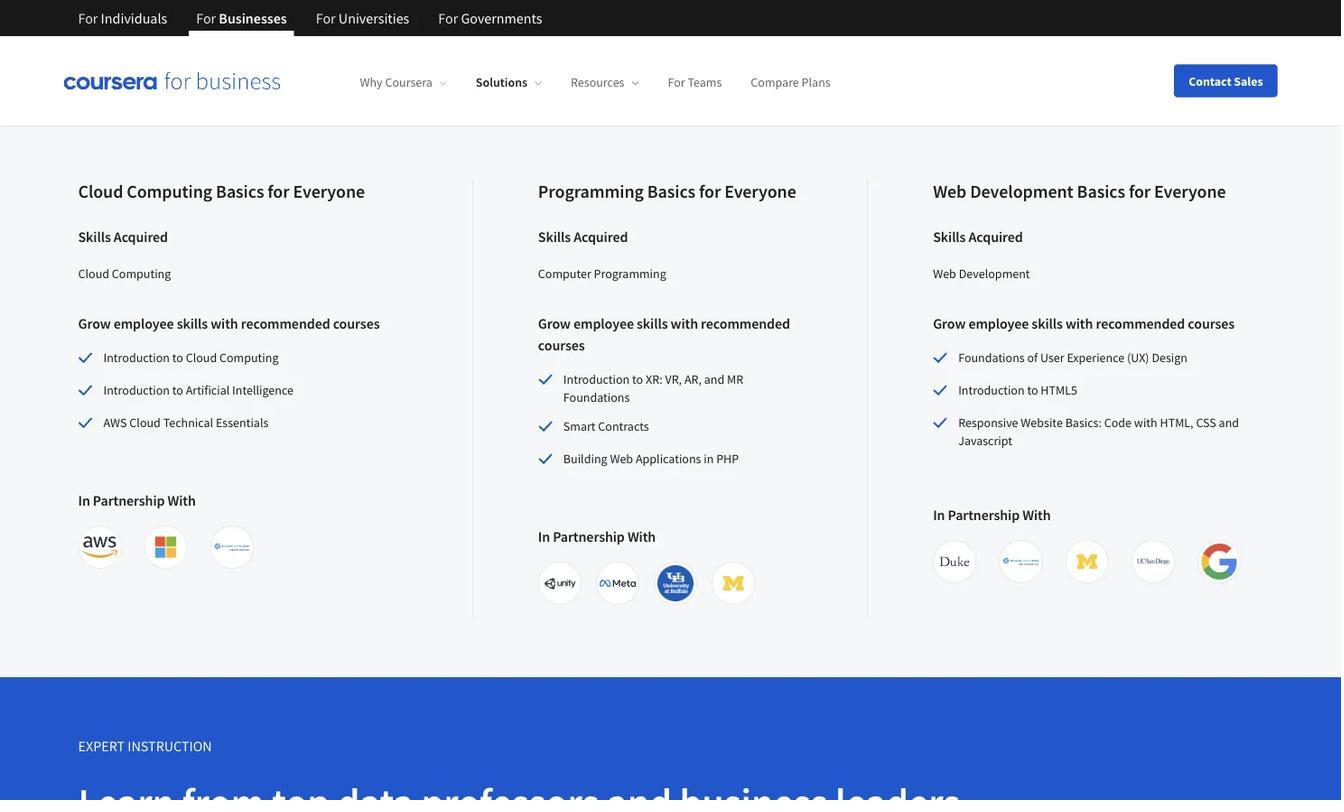 Task type: describe. For each thing, give the bounding box(es) containing it.
tech for upskill
[[282, 86, 310, 104]]

why coursera
[[360, 74, 433, 91]]

with for development
[[1066, 314, 1093, 333]]

web development basics for everyone
[[933, 180, 1226, 203]]

roles
[[555, 86, 588, 104]]

reskill for in-demand tech roles button
[[382, 73, 595, 117]]

demand
[[469, 86, 521, 104]]

for teams
[[668, 74, 722, 91]]

2 vertical spatial web
[[610, 451, 633, 467]]

google leader logo image
[[1201, 544, 1237, 580]]

2 basics from the left
[[647, 180, 696, 203]]

compare
[[751, 74, 799, 91]]

1 horizontal spatial teams
[[688, 74, 722, 91]]

plans
[[802, 74, 831, 91]]

user
[[1040, 350, 1065, 366]]

literacy
[[152, 86, 201, 104]]

sales
[[1234, 73, 1263, 89]]

skills for development
[[1032, 314, 1063, 333]]

0 horizontal spatial university of michigan image
[[715, 566, 751, 602]]

computing for cloud computing
[[112, 266, 171, 282]]

contact sales button
[[1174, 65, 1278, 97]]

website
[[1021, 415, 1063, 431]]

drive tech literacy button
[[78, 73, 208, 117]]

3 tech from the left
[[523, 86, 552, 104]]

grow for programming basics for everyone
[[538, 314, 571, 333]]

for for governments
[[438, 9, 458, 27]]

in partnership with for web
[[933, 506, 1051, 524]]

code
[[1104, 415, 1132, 431]]

skills for programming basics for everyone
[[538, 228, 571, 246]]

web development
[[933, 266, 1030, 282]]

skills acquired for cloud
[[78, 228, 168, 246]]

basics for cloud
[[216, 180, 264, 203]]

with for development
[[1023, 506, 1051, 524]]

essentials
[[216, 415, 269, 431]]

introduction for introduction to cloud computing
[[103, 350, 170, 366]]

skills for basics
[[637, 314, 668, 333]]

unity image
[[542, 566, 578, 602]]

compare plans
[[751, 74, 831, 91]]

computing for cloud computing basics for everyone
[[127, 180, 212, 203]]

for for individuals
[[78, 9, 98, 27]]

foundations inside introduction to xr: vr, ar, and mr foundations
[[563, 389, 630, 406]]

html,
[[1160, 415, 1194, 431]]

banner navigation
[[64, 0, 557, 36]]

acquired for programming
[[574, 228, 628, 246]]

development for web development
[[959, 266, 1030, 282]]

acquired for web
[[969, 228, 1023, 246]]

smart contracts
[[563, 418, 649, 435]]

with for computing
[[211, 314, 238, 333]]

for for businesses
[[196, 9, 216, 27]]

computer
[[538, 266, 591, 282]]

in for cloud computing basics for everyone
[[78, 492, 90, 510]]

cloud computing basics for everyone
[[78, 180, 365, 203]]

in for programming basics for everyone
[[538, 528, 550, 546]]

web for web development
[[933, 266, 956, 282]]

2 vertical spatial computing
[[219, 350, 279, 366]]

contact sales
[[1189, 73, 1263, 89]]

and inside introduction to xr: vr, ar, and mr foundations
[[704, 371, 725, 388]]

uc san diego image
[[1135, 544, 1171, 580]]

for teams link
[[668, 74, 722, 91]]

with for basics
[[671, 314, 698, 333]]

skills acquired for programming
[[538, 228, 628, 246]]

teams inside the upskill tech teams button
[[313, 86, 353, 104]]

mr
[[727, 371, 744, 388]]

introduction to artificial intelligence
[[103, 382, 294, 398]]

skills for web development basics for everyone
[[933, 228, 966, 246]]

employee for development
[[969, 314, 1029, 333]]

introduction to html5
[[958, 382, 1077, 398]]

courses for cloud computing basics for everyone
[[333, 314, 380, 333]]

web for web development basics for everyone
[[933, 180, 967, 203]]

xr:
[[646, 371, 663, 388]]

of
[[1027, 350, 1038, 366]]

skills for cloud computing basics for everyone
[[78, 228, 111, 246]]

javascript
[[958, 433, 1013, 449]]

0 vertical spatial foundations
[[958, 350, 1025, 366]]

for governments
[[438, 9, 542, 27]]

vr,
[[665, 371, 682, 388]]

reskill for in-demand tech roles
[[389, 86, 588, 104]]

to for html5
[[1027, 382, 1038, 398]]

solutions
[[476, 74, 528, 91]]

recommended for computing
[[241, 314, 330, 333]]

why
[[360, 74, 383, 91]]

grow for cloud computing basics for everyone
[[78, 314, 111, 333]]

upskill
[[237, 86, 279, 104]]

upskill tech teams button
[[230, 73, 360, 117]]

php
[[716, 451, 739, 467]]

for individuals
[[78, 9, 167, 27]]

businesses
[[219, 9, 287, 27]]

partnership for programming
[[553, 528, 625, 546]]

compare plans link
[[751, 74, 831, 91]]



Task type: vqa. For each thing, say whether or not it's contained in the screenshot.
CONS,
no



Task type: locate. For each thing, give the bounding box(es) containing it.
2 recommended from the left
[[701, 314, 790, 333]]

to inside introduction to xr: vr, ar, and mr foundations
[[632, 371, 643, 388]]

2 horizontal spatial everyone
[[1154, 180, 1226, 203]]

programming
[[538, 180, 644, 203], [594, 266, 666, 282]]

with
[[211, 314, 238, 333], [671, 314, 698, 333], [1066, 314, 1093, 333], [1134, 415, 1158, 431]]

1 horizontal spatial employee
[[574, 314, 634, 333]]

2 everyone from the left
[[725, 180, 796, 203]]

0 horizontal spatial basics
[[216, 180, 264, 203]]

for left governments
[[438, 9, 458, 27]]

cloud computing
[[78, 266, 171, 282]]

0 horizontal spatial skills
[[78, 228, 111, 246]]

0 horizontal spatial partnership
[[93, 492, 165, 510]]

ashok leyland logo image
[[214, 529, 250, 566], [1003, 544, 1039, 580]]

everyone for cloud computing basics for everyone
[[293, 180, 365, 203]]

duke university image
[[937, 544, 973, 580]]

0 horizontal spatial tech
[[120, 86, 149, 104]]

aws image
[[82, 529, 118, 566]]

grow employee skills with recommended courses for basics
[[538, 314, 790, 354]]

instruction
[[128, 737, 212, 755]]

skills inside grow employee skills with recommended courses
[[637, 314, 668, 333]]

development
[[970, 180, 1074, 203], [959, 266, 1030, 282]]

drive tech literacy
[[85, 86, 201, 104]]

and
[[704, 371, 725, 388], [1219, 415, 1239, 431]]

why coursera link
[[360, 74, 447, 91]]

1 recommended from the left
[[241, 314, 330, 333]]

3 skills acquired from the left
[[933, 228, 1023, 246]]

1 basics from the left
[[216, 180, 264, 203]]

to for cloud
[[172, 350, 183, 366]]

in partnership with up duke university image
[[933, 506, 1051, 524]]

skills up cloud computing
[[78, 228, 111, 246]]

in up 'unity' image
[[538, 528, 550, 546]]

(ux)
[[1127, 350, 1149, 366]]

employee down "computer programming"
[[574, 314, 634, 333]]

resources
[[571, 74, 625, 91]]

partnership up 'meta logo'
[[553, 528, 625, 546]]

and left mr at top right
[[704, 371, 725, 388]]

partnership up "aws" icon on the left bottom of page
[[93, 492, 165, 510]]

2 horizontal spatial grow employee skills with recommended courses
[[933, 314, 1235, 333]]

1 skills from the left
[[177, 314, 208, 333]]

3 skills from the left
[[1032, 314, 1063, 333]]

3 basics from the left
[[1077, 180, 1125, 203]]

skills up web development
[[933, 228, 966, 246]]

2 grow from the left
[[538, 314, 571, 333]]

tech inside button
[[120, 86, 149, 104]]

with up foundations of user experience (ux) design
[[1066, 314, 1093, 333]]

1 horizontal spatial acquired
[[574, 228, 628, 246]]

2 horizontal spatial grow
[[933, 314, 966, 333]]

1 everyone from the left
[[293, 180, 365, 203]]

building
[[563, 451, 608, 467]]

recommended inside grow employee skills with recommended courses
[[701, 314, 790, 333]]

artificial
[[186, 382, 230, 398]]

in
[[704, 451, 714, 467]]

2 horizontal spatial tech
[[523, 86, 552, 104]]

skills acquired up cloud computing
[[78, 228, 168, 246]]

for
[[432, 86, 450, 104], [268, 180, 290, 203], [699, 180, 721, 203], [1129, 180, 1151, 203]]

1 vertical spatial and
[[1219, 415, 1239, 431]]

introduction to xr: vr, ar, and mr foundations
[[563, 371, 744, 406]]

courses for web development basics for everyone
[[1188, 314, 1235, 333]]

1 horizontal spatial basics
[[647, 180, 696, 203]]

and right css
[[1219, 415, 1239, 431]]

0 horizontal spatial skills acquired
[[78, 228, 168, 246]]

1 horizontal spatial partnership
[[553, 528, 625, 546]]

for universities
[[316, 9, 409, 27]]

1 skills from the left
[[78, 228, 111, 246]]

0 horizontal spatial grow
[[78, 314, 111, 333]]

grow down cloud computing
[[78, 314, 111, 333]]

grow employee skills with recommended courses for development
[[933, 314, 1235, 333]]

individuals
[[101, 9, 167, 27]]

upskill tech teams
[[237, 86, 353, 104]]

2 horizontal spatial in partnership with
[[933, 506, 1051, 524]]

coursera
[[385, 74, 433, 91]]

grow down computer
[[538, 314, 571, 333]]

tech
[[120, 86, 149, 104], [282, 86, 310, 104], [523, 86, 552, 104]]

for right resources link
[[668, 74, 685, 91]]

employee for computing
[[114, 314, 174, 333]]

programming basics for everyone
[[538, 180, 796, 203]]

with
[[168, 492, 196, 510], [1023, 506, 1051, 524], [628, 528, 656, 546]]

solutions link
[[476, 74, 542, 91]]

1 acquired from the left
[[114, 228, 168, 246]]

partnership for web
[[948, 506, 1020, 524]]

2 skills acquired from the left
[[538, 228, 628, 246]]

0 horizontal spatial courses
[[333, 314, 380, 333]]

for left businesses
[[196, 9, 216, 27]]

1 grow from the left
[[78, 314, 111, 333]]

with right code
[[1134, 415, 1158, 431]]

building web applications in php
[[563, 451, 739, 467]]

0 horizontal spatial recommended
[[241, 314, 330, 333]]

2 horizontal spatial in
[[933, 506, 945, 524]]

with for computing
[[168, 492, 196, 510]]

tech right upskill
[[282, 86, 310, 104]]

skills up computer
[[538, 228, 571, 246]]

tech right drive
[[120, 86, 149, 104]]

courses
[[333, 314, 380, 333], [1188, 314, 1235, 333], [538, 336, 585, 354]]

aws
[[103, 415, 127, 431]]

2 horizontal spatial partnership
[[948, 506, 1020, 524]]

0 horizontal spatial skills
[[177, 314, 208, 333]]

1 vertical spatial development
[[959, 266, 1030, 282]]

0 horizontal spatial and
[[704, 371, 725, 388]]

foundations of user experience (ux) design
[[958, 350, 1188, 366]]

3 grow from the left
[[933, 314, 966, 333]]

grow employee skills with recommended courses up foundations of user experience (ux) design
[[933, 314, 1235, 333]]

acquired
[[114, 228, 168, 246], [574, 228, 628, 246], [969, 228, 1023, 246]]

1 horizontal spatial with
[[628, 528, 656, 546]]

skills up introduction to cloud computing
[[177, 314, 208, 333]]

grow employee skills with recommended courses up vr,
[[538, 314, 790, 354]]

to up introduction to artificial intelligence
[[172, 350, 183, 366]]

3 grow employee skills with recommended courses from the left
[[933, 314, 1235, 333]]

3 acquired from the left
[[969, 228, 1023, 246]]

1 horizontal spatial skills
[[637, 314, 668, 333]]

recommended up mr at top right
[[701, 314, 790, 333]]

recommended for basics
[[701, 314, 790, 333]]

experience
[[1067, 350, 1125, 366]]

with up ar,
[[671, 314, 698, 333]]

computer programming
[[538, 266, 666, 282]]

for for universities
[[316, 9, 336, 27]]

university of michigan image
[[1069, 544, 1105, 580], [715, 566, 751, 602]]

partnership for cloud
[[93, 492, 165, 510]]

in partnership with for programming
[[538, 528, 656, 546]]

tech for drive
[[120, 86, 149, 104]]

employee down cloud computing
[[114, 314, 174, 333]]

with inside responsive website basics: code with html, css and javascript
[[1134, 415, 1158, 431]]

0 horizontal spatial with
[[168, 492, 196, 510]]

in partnership with for cloud
[[78, 492, 196, 510]]

introduction for introduction to html5
[[958, 382, 1025, 398]]

0 horizontal spatial employee
[[114, 314, 174, 333]]

and inside responsive website basics: code with html, css and javascript
[[1219, 415, 1239, 431]]

2 horizontal spatial with
[[1023, 506, 1051, 524]]

technical
[[163, 415, 213, 431]]

aws cloud technical essentials
[[103, 415, 269, 431]]

0 horizontal spatial foundations
[[563, 389, 630, 406]]

teams left why
[[313, 86, 353, 104]]

0 vertical spatial web
[[933, 180, 967, 203]]

contact
[[1189, 73, 1232, 89]]

recommended up intelligence
[[241, 314, 330, 333]]

programming right computer
[[594, 266, 666, 282]]

cloud
[[78, 180, 123, 203], [78, 266, 109, 282], [186, 350, 217, 366], [129, 415, 161, 431]]

acquired for cloud
[[114, 228, 168, 246]]

for left 'universities'
[[316, 9, 336, 27]]

acquired up cloud computing
[[114, 228, 168, 246]]

2 horizontal spatial basics
[[1077, 180, 1125, 203]]

1 vertical spatial web
[[933, 266, 956, 282]]

governments
[[461, 9, 542, 27]]

0 horizontal spatial in
[[78, 492, 90, 510]]

1 horizontal spatial university of michigan image
[[1069, 544, 1105, 580]]

university of michigan image right university at buffalo icon
[[715, 566, 751, 602]]

2 horizontal spatial courses
[[1188, 314, 1235, 333]]

2 horizontal spatial acquired
[[969, 228, 1023, 246]]

2 tech from the left
[[282, 86, 310, 104]]

universities
[[339, 9, 409, 27]]

2 employee from the left
[[574, 314, 634, 333]]

1 horizontal spatial foundations
[[958, 350, 1025, 366]]

1 horizontal spatial in partnership with
[[538, 528, 656, 546]]

2 horizontal spatial skills acquired
[[933, 228, 1023, 246]]

everyone for web development basics for everyone
[[1154, 180, 1226, 203]]

3 skills from the left
[[933, 228, 966, 246]]

in partnership with up 'meta logo'
[[538, 528, 656, 546]]

resources link
[[571, 74, 639, 91]]

1 horizontal spatial skills acquired
[[538, 228, 628, 246]]

grow for web development basics for everyone
[[933, 314, 966, 333]]

foundations left "of"
[[958, 350, 1025, 366]]

grow
[[78, 314, 111, 333], [538, 314, 571, 333], [933, 314, 966, 333]]

applications
[[636, 451, 701, 467]]

css
[[1196, 415, 1216, 431]]

1 vertical spatial computing
[[112, 266, 171, 282]]

with inside grow employee skills with recommended courses
[[671, 314, 698, 333]]

reskill
[[389, 86, 429, 104]]

to
[[172, 350, 183, 366], [632, 371, 643, 388], [172, 382, 183, 398], [1027, 382, 1038, 398]]

drive
[[85, 86, 118, 104]]

ar,
[[685, 371, 702, 388]]

university of michigan image left uc san diego image
[[1069, 544, 1105, 580]]

employee for basics
[[574, 314, 634, 333]]

skills acquired
[[78, 228, 168, 246], [538, 228, 628, 246], [933, 228, 1023, 246]]

university at buffalo image
[[657, 566, 694, 602]]

foundations
[[958, 350, 1025, 366], [563, 389, 630, 406]]

to left xr:
[[632, 371, 643, 388]]

skills up user
[[1032, 314, 1063, 333]]

1 horizontal spatial everyone
[[725, 180, 796, 203]]

skills acquired up computer
[[538, 228, 628, 246]]

with for basics
[[628, 528, 656, 546]]

introduction to cloud computing
[[103, 350, 279, 366]]

courses for programming basics for everyone
[[538, 336, 585, 354]]

0 horizontal spatial ashok leyland logo image
[[214, 529, 250, 566]]

2 horizontal spatial skills
[[933, 228, 966, 246]]

responsive website basics: code with html, css and javascript
[[958, 415, 1239, 449]]

1 horizontal spatial in
[[538, 528, 550, 546]]

recommended
[[241, 314, 330, 333], [701, 314, 790, 333], [1096, 314, 1185, 333]]

1 skills acquired from the left
[[78, 228, 168, 246]]

in up "aws" icon on the left bottom of page
[[78, 492, 90, 510]]

0 horizontal spatial teams
[[313, 86, 353, 104]]

in partnership with up microsoft icon
[[78, 492, 196, 510]]

1 horizontal spatial skills
[[538, 228, 571, 246]]

2 grow employee skills with recommended courses from the left
[[538, 314, 790, 354]]

grow employee skills with recommended courses up introduction to cloud computing
[[78, 314, 380, 333]]

drive tech literacy tab panel
[[78, 121, 1263, 620]]

computing
[[127, 180, 212, 203], [112, 266, 171, 282], [219, 350, 279, 366]]

3 employee from the left
[[969, 314, 1029, 333]]

0 horizontal spatial grow employee skills with recommended courses
[[78, 314, 380, 333]]

introduction for introduction to artificial intelligence
[[103, 382, 170, 398]]

0 vertical spatial computing
[[127, 180, 212, 203]]

contracts
[[598, 418, 649, 435]]

skills acquired up web development
[[933, 228, 1023, 246]]

skills for computing
[[177, 314, 208, 333]]

ashok leyland logo image right microsoft icon
[[214, 529, 250, 566]]

2 skills from the left
[[637, 314, 668, 333]]

tech left roles in the left of the page
[[523, 86, 552, 104]]

0 vertical spatial development
[[970, 180, 1074, 203]]

2 horizontal spatial employee
[[969, 314, 1029, 333]]

content tabs tab list
[[78, 73, 1263, 120]]

ashok leyland logo image right duke university image
[[1003, 544, 1039, 580]]

programming up "computer programming"
[[538, 180, 644, 203]]

2 acquired from the left
[[574, 228, 628, 246]]

coursera for business image
[[64, 72, 280, 90]]

1 horizontal spatial recommended
[[701, 314, 790, 333]]

basics for web
[[1077, 180, 1125, 203]]

2 horizontal spatial skills
[[1032, 314, 1063, 333]]

basics:
[[1065, 415, 1102, 431]]

for inside button
[[432, 86, 450, 104]]

development for web development basics for everyone
[[970, 180, 1074, 203]]

skills up xr:
[[637, 314, 668, 333]]

1 horizontal spatial grow employee skills with recommended courses
[[538, 314, 790, 354]]

3 everyone from the left
[[1154, 180, 1226, 203]]

with up introduction to cloud computing
[[211, 314, 238, 333]]

intelligence
[[232, 382, 294, 398]]

1 horizontal spatial grow
[[538, 314, 571, 333]]

partnership up duke university image
[[948, 506, 1020, 524]]

acquired up web development
[[969, 228, 1023, 246]]

1 tech from the left
[[120, 86, 149, 104]]

to left artificial
[[172, 382, 183, 398]]

introduction inside introduction to xr: vr, ar, and mr foundations
[[563, 371, 630, 388]]

introduction for introduction to xr: vr, ar, and mr foundations
[[563, 371, 630, 388]]

design
[[1152, 350, 1188, 366]]

to for artificial
[[172, 382, 183, 398]]

for businesses
[[196, 9, 287, 27]]

2 skills from the left
[[538, 228, 571, 246]]

acquired up "computer programming"
[[574, 228, 628, 246]]

grow employee skills with recommended courses for computing
[[78, 314, 380, 333]]

1 vertical spatial foundations
[[563, 389, 630, 406]]

skills acquired for web
[[933, 228, 1023, 246]]

0 vertical spatial programming
[[538, 180, 644, 203]]

0 vertical spatial and
[[704, 371, 725, 388]]

smart
[[563, 418, 596, 435]]

in up duke university image
[[933, 506, 945, 524]]

expert instruction
[[78, 737, 212, 755]]

1 horizontal spatial and
[[1219, 415, 1239, 431]]

in-
[[452, 86, 469, 104]]

1 horizontal spatial ashok leyland logo image
[[1003, 544, 1039, 580]]

1 horizontal spatial tech
[[282, 86, 310, 104]]

meta logo image
[[600, 566, 636, 602]]

employee
[[114, 314, 174, 333], [574, 314, 634, 333], [969, 314, 1029, 333]]

everyone
[[293, 180, 365, 203], [725, 180, 796, 203], [1154, 180, 1226, 203]]

grow down web development
[[933, 314, 966, 333]]

microsoft image
[[148, 529, 184, 566]]

employee up "of"
[[969, 314, 1029, 333]]

for
[[78, 9, 98, 27], [196, 9, 216, 27], [316, 9, 336, 27], [438, 9, 458, 27], [668, 74, 685, 91]]

1 grow employee skills with recommended courses from the left
[[78, 314, 380, 333]]

foundations up the smart contracts
[[563, 389, 630, 406]]

skills
[[177, 314, 208, 333], [637, 314, 668, 333], [1032, 314, 1063, 333]]

0 horizontal spatial acquired
[[114, 228, 168, 246]]

1 horizontal spatial courses
[[538, 336, 585, 354]]

courses inside grow employee skills with recommended courses
[[538, 336, 585, 354]]

in
[[78, 492, 90, 510], [933, 506, 945, 524], [538, 528, 550, 546]]

in for web development basics for everyone
[[933, 506, 945, 524]]

responsive
[[958, 415, 1018, 431]]

expert
[[78, 737, 125, 755]]

1 employee from the left
[[114, 314, 174, 333]]

grow inside grow employee skills with recommended courses
[[538, 314, 571, 333]]

for left individuals
[[78, 9, 98, 27]]

html5
[[1041, 382, 1077, 398]]

0 horizontal spatial everyone
[[293, 180, 365, 203]]

3 recommended from the left
[[1096, 314, 1185, 333]]

employee inside grow employee skills with recommended courses
[[574, 314, 634, 333]]

recommended up (ux)
[[1096, 314, 1185, 333]]

1 vertical spatial programming
[[594, 266, 666, 282]]

basics
[[216, 180, 264, 203], [647, 180, 696, 203], [1077, 180, 1125, 203]]

recommended for development
[[1096, 314, 1185, 333]]

teams left "compare"
[[688, 74, 722, 91]]

2 horizontal spatial recommended
[[1096, 314, 1185, 333]]

0 horizontal spatial in partnership with
[[78, 492, 196, 510]]

teams
[[688, 74, 722, 91], [313, 86, 353, 104]]

to left html5 at top right
[[1027, 382, 1038, 398]]

partnership
[[93, 492, 165, 510], [948, 506, 1020, 524], [553, 528, 625, 546]]

introduction
[[103, 350, 170, 366], [563, 371, 630, 388], [103, 382, 170, 398], [958, 382, 1025, 398]]

to for xr:
[[632, 371, 643, 388]]



